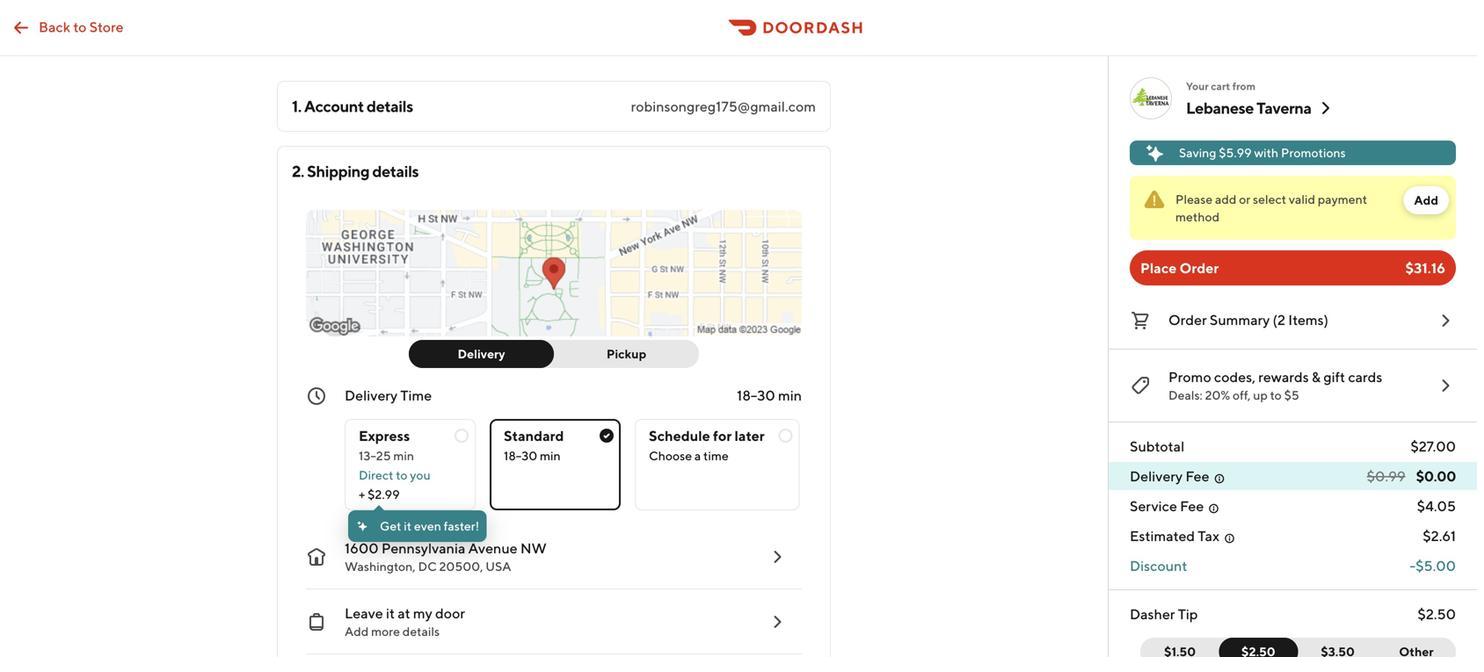 Task type: describe. For each thing, give the bounding box(es) containing it.
lebanese
[[1187, 99, 1254, 117]]

choose a time
[[649, 449, 729, 464]]

nw
[[521, 540, 547, 557]]

promo codes, rewards & gift cards deals: 20% off, up to $5
[[1169, 369, 1383, 403]]

get it even faster!
[[380, 519, 480, 534]]

option group containing express
[[345, 405, 802, 511]]

Delivery radio
[[409, 340, 554, 369]]

door
[[435, 606, 465, 622]]

$31.16
[[1406, 260, 1446, 277]]

usa
[[486, 560, 511, 574]]

2 horizontal spatial min
[[778, 387, 802, 404]]

choose
[[649, 449, 692, 464]]

1600 pennsylvania avenue nw washington,  dc 20500,  usa
[[345, 540, 547, 574]]

standard
[[504, 428, 564, 445]]

store
[[89, 18, 124, 35]]

lebanese taverna
[[1187, 99, 1312, 117]]

subtotal
[[1130, 438, 1185, 455]]

0 vertical spatial 18–30 min
[[737, 387, 802, 404]]

add inside 'leave it at my door add more details'
[[345, 625, 369, 639]]

saving $5.99 with promotions
[[1179, 146, 1346, 160]]

add button
[[1404, 186, 1450, 215]]

fee for service
[[1180, 498, 1204, 515]]

$2.50
[[1418, 606, 1457, 623]]

you
[[410, 468, 431, 483]]

to inside promo codes, rewards & gift cards deals: 20% off, up to $5
[[1271, 388, 1282, 403]]

your
[[1187, 80, 1209, 92]]

select
[[1253, 192, 1287, 207]]

1 vertical spatial delivery
[[345, 387, 398, 404]]

summary
[[1210, 312, 1270, 329]]

later
[[735, 428, 765, 445]]

lebanese taverna button
[[1187, 98, 1337, 119]]

2 vertical spatial delivery
[[1130, 468, 1183, 485]]

20%
[[1205, 388, 1231, 403]]

(2
[[1273, 312, 1286, 329]]

$2.61
[[1423, 528, 1457, 545]]

add inside button
[[1415, 193, 1439, 208]]

delivery time
[[345, 387, 432, 404]]

tax
[[1198, 528, 1220, 545]]

method
[[1176, 210, 1220, 224]]

robinsongreg175@gmail.com
[[631, 98, 816, 115]]

even
[[414, 519, 441, 534]]

1. account details
[[292, 97, 413, 116]]

it for at
[[386, 606, 395, 622]]

$5.99
[[1219, 146, 1252, 160]]

$0.00
[[1417, 468, 1457, 485]]

20500,
[[439, 560, 483, 574]]

codes,
[[1215, 369, 1256, 386]]

rewards
[[1259, 369, 1309, 386]]

my
[[413, 606, 433, 622]]

gift
[[1324, 369, 1346, 386]]

leave it at my door add more details
[[345, 606, 465, 639]]

details for 2. shipping details
[[372, 162, 419, 181]]

tip
[[1178, 606, 1198, 623]]

discount
[[1130, 558, 1188, 575]]

fee for delivery
[[1186, 468, 1210, 485]]

2. shipping details
[[292, 162, 419, 181]]

at
[[398, 606, 411, 622]]

for
[[713, 428, 732, 445]]

faster!
[[444, 519, 480, 534]]

$0.99
[[1367, 468, 1406, 485]]

deals:
[[1169, 388, 1203, 403]]

$5.00
[[1416, 558, 1457, 575]]

a
[[695, 449, 701, 464]]

express
[[359, 428, 410, 445]]

tip amount option group
[[1141, 639, 1457, 658]]

order summary (2 items)
[[1169, 312, 1329, 329]]

2. shipping
[[292, 162, 370, 181]]

-
[[1410, 558, 1416, 575]]

saving $5.99 with promotions button
[[1130, 141, 1457, 165]]

status containing please add or select valid payment method
[[1130, 176, 1457, 240]]

items)
[[1289, 312, 1329, 329]]

back
[[39, 18, 71, 35]]

delivery or pickup selector option group
[[409, 340, 699, 369]]

order summary (2 items) button
[[1130, 307, 1457, 335]]

your cart from
[[1187, 80, 1256, 92]]

promotions
[[1281, 146, 1346, 160]]



Task type: locate. For each thing, give the bounding box(es) containing it.
place order
[[1141, 260, 1219, 277]]

0 vertical spatial details
[[367, 97, 413, 116]]

$5
[[1285, 388, 1300, 403]]

order
[[1180, 260, 1219, 277], [1169, 312, 1207, 329]]

to left you
[[396, 468, 408, 483]]

it inside tooltip
[[404, 519, 412, 534]]

dc
[[418, 560, 437, 574]]

1 vertical spatial it
[[386, 606, 395, 622]]

details right 2. shipping
[[372, 162, 419, 181]]

back to store
[[39, 18, 124, 35]]

none radio containing schedule for later
[[635, 420, 800, 511]]

None radio
[[345, 420, 476, 511], [490, 420, 621, 511], [345, 420, 476, 511], [490, 420, 621, 511]]

Pickup radio
[[544, 340, 699, 369]]

get
[[380, 519, 402, 534]]

time
[[401, 387, 432, 404]]

up
[[1254, 388, 1268, 403]]

min inside 13–25 min direct to you + $2.99
[[393, 449, 414, 464]]

0 horizontal spatial to
[[73, 18, 87, 35]]

taverna
[[1257, 99, 1312, 117]]

delivery inside delivery radio
[[458, 347, 505, 361]]

18–30 min inside option group
[[504, 449, 561, 464]]

to inside 13–25 min direct to you + $2.99
[[396, 468, 408, 483]]

1 vertical spatial order
[[1169, 312, 1207, 329]]

back to store button
[[0, 10, 134, 45]]

details right 1. account
[[367, 97, 413, 116]]

it for even
[[404, 519, 412, 534]]

schedule
[[649, 428, 710, 445]]

details for 1. account details
[[367, 97, 413, 116]]

0 vertical spatial delivery
[[458, 347, 505, 361]]

0 horizontal spatial delivery
[[345, 387, 398, 404]]

place
[[1141, 260, 1177, 277]]

1 vertical spatial 18–30 min
[[504, 449, 561, 464]]

it right "get"
[[404, 519, 412, 534]]

&
[[1312, 369, 1321, 386]]

order right the place
[[1180, 260, 1219, 277]]

cards
[[1349, 369, 1383, 386]]

None radio
[[635, 420, 800, 511]]

get it even faster! tooltip
[[348, 506, 487, 543]]

-$5.00
[[1410, 558, 1457, 575]]

1 horizontal spatial min
[[540, 449, 561, 464]]

18–30 min
[[737, 387, 802, 404], [504, 449, 561, 464]]

washington,
[[345, 560, 416, 574]]

0 vertical spatial order
[[1180, 260, 1219, 277]]

None button
[[1141, 639, 1231, 658], [1219, 639, 1299, 658], [1288, 639, 1378, 658], [1377, 639, 1457, 658], [1141, 639, 1231, 658], [1219, 639, 1299, 658], [1288, 639, 1378, 658], [1377, 639, 1457, 658]]

more
[[371, 625, 400, 639]]

pickup
[[607, 347, 647, 361]]

it inside 'leave it at my door add more details'
[[386, 606, 395, 622]]

payment
[[1318, 192, 1368, 207]]

0 vertical spatial it
[[404, 519, 412, 534]]

1 horizontal spatial add
[[1415, 193, 1439, 208]]

add down leave
[[345, 625, 369, 639]]

add
[[1415, 193, 1439, 208], [345, 625, 369, 639]]

add up $31.16
[[1415, 193, 1439, 208]]

18–30 up the later
[[737, 387, 776, 404]]

to right up
[[1271, 388, 1282, 403]]

1 horizontal spatial delivery
[[458, 347, 505, 361]]

please add or select valid payment method
[[1176, 192, 1368, 224]]

18–30 min up the later
[[737, 387, 802, 404]]

dasher
[[1130, 606, 1176, 623]]

2 vertical spatial details
[[403, 625, 440, 639]]

details inside 'leave it at my door add more details'
[[403, 625, 440, 639]]

saving
[[1179, 146, 1217, 160]]

1 horizontal spatial 18–30 min
[[737, 387, 802, 404]]

1600
[[345, 540, 379, 557]]

pennsylvania
[[382, 540, 466, 557]]

details down my
[[403, 625, 440, 639]]

service
[[1130, 498, 1178, 515]]

promo
[[1169, 369, 1212, 386]]

1 vertical spatial details
[[372, 162, 419, 181]]

2 horizontal spatial delivery
[[1130, 468, 1183, 485]]

+
[[359, 488, 365, 502]]

add
[[1216, 192, 1237, 207]]

18–30
[[737, 387, 776, 404], [504, 449, 538, 464]]

off,
[[1233, 388, 1251, 403]]

1 vertical spatial to
[[1271, 388, 1282, 403]]

13–25
[[359, 449, 391, 464]]

0 horizontal spatial min
[[393, 449, 414, 464]]

0 horizontal spatial 18–30
[[504, 449, 538, 464]]

from
[[1233, 80, 1256, 92]]

status
[[1130, 176, 1457, 240]]

0 horizontal spatial it
[[386, 606, 395, 622]]

0 vertical spatial 18–30
[[737, 387, 776, 404]]

with
[[1255, 146, 1279, 160]]

it
[[404, 519, 412, 534], [386, 606, 395, 622]]

leave
[[345, 606, 383, 622]]

1 horizontal spatial 18–30
[[737, 387, 776, 404]]

order left summary
[[1169, 312, 1207, 329]]

valid
[[1289, 192, 1316, 207]]

fee
[[1186, 468, 1210, 485], [1180, 498, 1204, 515]]

2 vertical spatial to
[[396, 468, 408, 483]]

estimated
[[1130, 528, 1195, 545]]

0 vertical spatial to
[[73, 18, 87, 35]]

13–25 min direct to you + $2.99
[[359, 449, 431, 502]]

time
[[704, 449, 729, 464]]

0 vertical spatial fee
[[1186, 468, 1210, 485]]

min
[[778, 387, 802, 404], [393, 449, 414, 464], [540, 449, 561, 464]]

to right 'back'
[[73, 18, 87, 35]]

option group
[[345, 405, 802, 511]]

none radio inside option group
[[635, 420, 800, 511]]

avenue
[[468, 540, 518, 557]]

1 horizontal spatial it
[[404, 519, 412, 534]]

0 vertical spatial add
[[1415, 193, 1439, 208]]

1 vertical spatial fee
[[1180, 498, 1204, 515]]

to inside button
[[73, 18, 87, 35]]

1 horizontal spatial to
[[396, 468, 408, 483]]

1 vertical spatial 18–30
[[504, 449, 538, 464]]

2 horizontal spatial to
[[1271, 388, 1282, 403]]

0 horizontal spatial 18–30 min
[[504, 449, 561, 464]]

or
[[1239, 192, 1251, 207]]

order inside button
[[1169, 312, 1207, 329]]

it left at
[[386, 606, 395, 622]]

dasher tip
[[1130, 606, 1198, 623]]

18–30 min down standard
[[504, 449, 561, 464]]

schedule for later
[[649, 428, 765, 445]]

$2.99
[[368, 488, 400, 502]]

1 vertical spatial add
[[345, 625, 369, 639]]

$4.05
[[1418, 498, 1457, 515]]

1. account
[[292, 97, 364, 116]]

0 horizontal spatial add
[[345, 625, 369, 639]]

18–30 down standard
[[504, 449, 538, 464]]

direct
[[359, 468, 394, 483]]

please
[[1176, 192, 1213, 207]]



Task type: vqa. For each thing, say whether or not it's contained in the screenshot.
chocolate to the top
no



